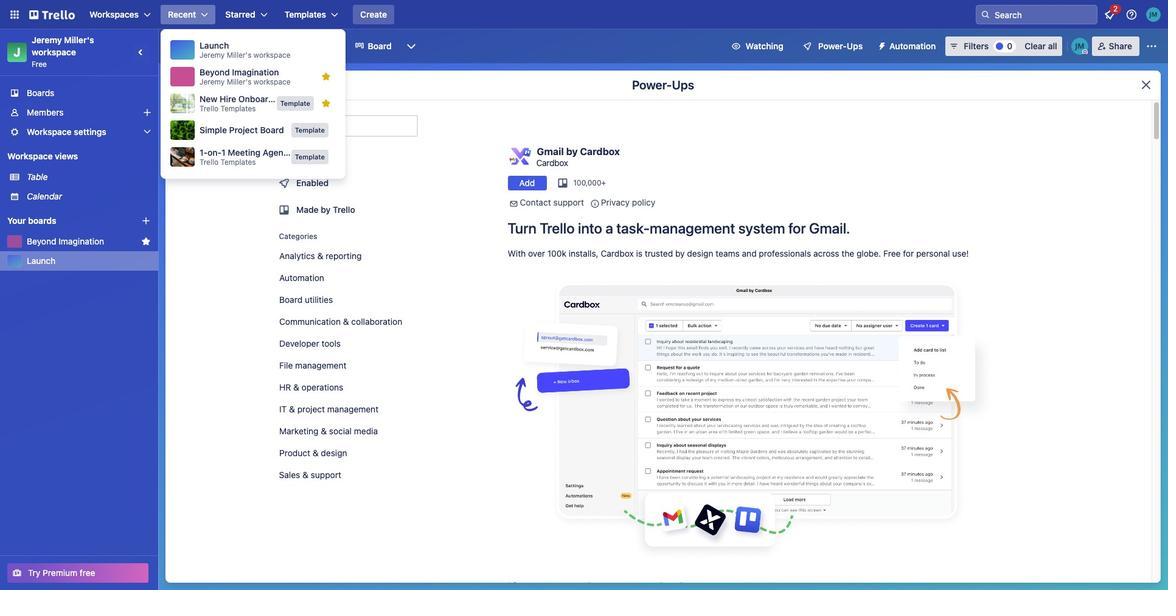 Task type: vqa. For each thing, say whether or not it's contained in the screenshot.
the leftmost Imagination
yes



Task type: locate. For each thing, give the bounding box(es) containing it.
0 horizontal spatial power-
[[632, 78, 672, 92]]

workspace settings
[[27, 127, 106, 137]]

support down product & design
[[311, 470, 341, 480]]

miller's down 'back to home' image
[[64, 35, 94, 45]]

2 vertical spatial board
[[279, 294, 302, 305]]

0 vertical spatial power-ups
[[818, 41, 863, 51]]

onboarding
[[238, 94, 286, 104]]

1 vertical spatial beyond
[[27, 236, 56, 246]]

sm image inside automation button
[[872, 37, 890, 54]]

categories
[[279, 232, 317, 241]]

0 vertical spatial board
[[368, 41, 392, 51]]

the
[[842, 248, 854, 259]]

templates up simple project board
[[221, 104, 256, 113]]

product & design link
[[272, 444, 418, 463]]

a
[[605, 220, 613, 237]]

utilities
[[304, 294, 333, 305]]

templates button
[[277, 5, 346, 24]]

workspace
[[265, 41, 309, 51], [27, 127, 72, 137], [7, 151, 53, 161]]

1 vertical spatial miller's
[[227, 50, 252, 60]]

0 vertical spatial power-
[[818, 41, 847, 51]]

0 horizontal spatial design
[[321, 448, 347, 458]]

collaboration
[[351, 316, 402, 327]]

new
[[200, 94, 217, 104]]

2 vertical spatial miller's
[[227, 77, 252, 86]]

file management
[[279, 360, 346, 371]]

1 vertical spatial templates
[[221, 104, 256, 113]]

cardbox
[[580, 146, 620, 157], [536, 157, 568, 168], [601, 248, 634, 259]]

& left social
[[320, 426, 326, 436]]

jeremy
[[32, 35, 62, 45], [200, 50, 225, 60], [200, 77, 225, 86]]

0 horizontal spatial imagination
[[59, 236, 104, 246]]

workspace up table
[[7, 151, 53, 161]]

1 horizontal spatial by
[[566, 146, 578, 157]]

management down hr & operations "link"
[[327, 404, 378, 414]]

0 vertical spatial automation
[[890, 41, 936, 51]]

jeremy miller (jeremymiller198) image right the open information menu image
[[1146, 7, 1161, 22]]

imagination inside beyond imagination jeremy miller's workspace
[[232, 67, 279, 77]]

design
[[687, 248, 713, 259], [321, 448, 347, 458]]

0 vertical spatial jeremy miller (jeremymiller198) image
[[1146, 7, 1161, 22]]

2 vertical spatial workspace
[[7, 151, 53, 161]]

gmail by cardbox cardbox
[[536, 146, 620, 168]]

0 vertical spatial miller's
[[64, 35, 94, 45]]

0 vertical spatial management
[[650, 220, 735, 237]]

by right gmail
[[566, 146, 578, 157]]

product & design
[[279, 448, 347, 458]]

0 vertical spatial starred icon image
[[321, 72, 331, 82]]

1 vertical spatial jeremy
[[200, 50, 225, 60]]

&
[[317, 251, 323, 261], [343, 316, 349, 327], [293, 382, 299, 392], [289, 404, 295, 414], [320, 426, 326, 436], [312, 448, 318, 458], [302, 470, 308, 480]]

sales
[[279, 470, 300, 480]]

workspace inside beyond imagination jeremy miller's workspace
[[254, 77, 291, 86]]

system
[[738, 220, 785, 237]]

trello left hire
[[200, 104, 218, 113]]

management up trusted
[[650, 220, 735, 237]]

trello down enabled link
[[333, 204, 355, 215]]

1 horizontal spatial for
[[903, 248, 914, 259]]

gmail
[[537, 146, 564, 157]]

for up professionals
[[788, 220, 806, 237]]

add board image
[[141, 216, 151, 226]]

privacy policy link
[[601, 197, 655, 207]]

0 horizontal spatial by
[[321, 204, 330, 215]]

primary element
[[0, 0, 1168, 29]]

starred button
[[218, 5, 275, 24]]

workspace for workspace visible
[[265, 41, 309, 51]]

2 vertical spatial template
[[295, 153, 325, 161]]

power-ups button
[[794, 37, 870, 56]]

launch
[[174, 40, 212, 52], [200, 40, 229, 50], [27, 256, 55, 266]]

personal
[[916, 248, 950, 259]]

try
[[28, 568, 40, 578]]

0 horizontal spatial jeremy miller (jeremymiller198) image
[[1071, 38, 1088, 55]]

watching
[[746, 41, 784, 51]]

members link
[[0, 103, 158, 122]]

j
[[14, 45, 20, 59]]

management up operations
[[295, 360, 346, 371]]

& for it
[[289, 404, 295, 414]]

globe.
[[857, 248, 881, 259]]

0 horizontal spatial power-ups
[[632, 78, 694, 92]]

1-on-1 meeting agenda trello templates
[[200, 147, 293, 167]]

beyond down boards
[[27, 236, 56, 246]]

jeremy inside launch jeremy miller's workspace
[[200, 50, 225, 60]]

0 horizontal spatial sm image
[[589, 198, 601, 210]]

power-ups
[[818, 41, 863, 51], [632, 78, 694, 92]]

miller's up hire
[[227, 77, 252, 86]]

1 vertical spatial jeremy miller (jeremymiller198) image
[[1071, 38, 1088, 55]]

beyond up new on the top
[[200, 67, 230, 77]]

imagination down launch jeremy miller's workspace
[[232, 67, 279, 77]]

new hire onboarding trello templates
[[200, 94, 286, 113]]

0 vertical spatial imagination
[[232, 67, 279, 77]]

& for analytics
[[317, 251, 323, 261]]

automation button
[[872, 37, 943, 56]]

visible
[[312, 41, 337, 51]]

it & project management link
[[272, 400, 418, 419]]

developer tools
[[279, 338, 340, 349]]

1 horizontal spatial imagination
[[232, 67, 279, 77]]

by inside gmail by cardbox cardbox
[[566, 146, 578, 157]]

customize views image
[[405, 40, 417, 52]]

1 horizontal spatial power-
[[818, 41, 847, 51]]

0 horizontal spatial for
[[788, 220, 806, 237]]

workspace inside dropdown button
[[27, 127, 72, 137]]

try premium free
[[28, 568, 95, 578]]

1 horizontal spatial beyond
[[200, 67, 230, 77]]

imagination for beyond imagination jeremy miller's workspace
[[232, 67, 279, 77]]

trello up 100k
[[540, 220, 575, 237]]

workspace right j
[[32, 47, 76, 57]]

0 horizontal spatial automation
[[279, 273, 324, 283]]

& right sales
[[302, 470, 308, 480]]

free inside the jeremy miller's workspace free
[[32, 60, 47, 69]]

0 vertical spatial support
[[553, 197, 584, 207]]

beyond
[[200, 67, 230, 77], [27, 236, 56, 246]]

1 vertical spatial cardbox
[[536, 157, 568, 168]]

jeremy miller (jeremymiller198) image inside "primary" element
[[1146, 7, 1161, 22]]

workspace for workspace settings
[[27, 127, 72, 137]]

imagination
[[232, 67, 279, 77], [59, 236, 104, 246]]

launch link
[[27, 255, 151, 267]]

try premium free button
[[7, 563, 148, 583]]

board link
[[347, 37, 399, 56]]

marketing
[[279, 426, 318, 436]]

privacy policy
[[601, 197, 655, 207]]

1 vertical spatial sm image
[[589, 198, 601, 210]]

template
[[280, 99, 310, 107], [295, 126, 325, 134], [295, 153, 325, 161]]

workspace up onboarding
[[254, 77, 291, 86]]

jeremy miller (jeremymiller198) image
[[1146, 7, 1161, 22], [1071, 38, 1088, 55]]

show menu image
[[1146, 40, 1158, 52]]

0 vertical spatial for
[[788, 220, 806, 237]]

1 horizontal spatial automation
[[890, 41, 936, 51]]

0 vertical spatial template
[[280, 99, 310, 107]]

2 vertical spatial cardbox
[[601, 248, 634, 259]]

create button
[[353, 5, 394, 24]]

0 vertical spatial templates
[[285, 9, 326, 19]]

design left "teams"
[[687, 248, 713, 259]]

1 vertical spatial board
[[260, 125, 284, 135]]

for
[[788, 220, 806, 237], [903, 248, 914, 259]]

0 vertical spatial beyond
[[200, 67, 230, 77]]

boards
[[27, 88, 54, 98]]

support down 100,000
[[553, 197, 584, 207]]

& right analytics
[[317, 251, 323, 261]]

boards
[[28, 215, 56, 226]]

made
[[296, 204, 318, 215]]

sales & support link
[[272, 465, 418, 485]]

& for sales
[[302, 470, 308, 480]]

enabled link
[[272, 171, 418, 195]]

by right trusted
[[675, 248, 685, 259]]

imagination for beyond imagination
[[59, 236, 104, 246]]

template for 1-on-1 meeting agenda
[[295, 153, 325, 161]]

filters
[[964, 41, 989, 51]]

miller's up beyond imagination jeremy miller's workspace
[[227, 50, 252, 60]]

analytics
[[279, 251, 315, 261]]

by right "made"
[[321, 204, 330, 215]]

1 vertical spatial ups
[[672, 78, 694, 92]]

beyond for beyond imagination jeremy miller's workspace
[[200, 67, 230, 77]]

1 horizontal spatial sm image
[[872, 37, 890, 54]]

& for communication
[[343, 316, 349, 327]]

communication
[[279, 316, 340, 327]]

hire
[[220, 94, 236, 104]]

Search text field
[[272, 115, 418, 137]]

cardbox up +
[[580, 146, 620, 157]]

workspace inside button
[[265, 41, 309, 51]]

Search field
[[990, 5, 1097, 24]]

jeremy up new on the top
[[200, 77, 225, 86]]

1 horizontal spatial power-ups
[[818, 41, 863, 51]]

2 horizontal spatial by
[[675, 248, 685, 259]]

jeremy left the star or unstar board image
[[200, 50, 225, 60]]

settings
[[74, 127, 106, 137]]

by
[[566, 146, 578, 157], [321, 204, 330, 215], [675, 248, 685, 259]]

1 vertical spatial power-
[[632, 78, 672, 92]]

design down marketing & social media
[[321, 448, 347, 458]]

workspace down members
[[27, 127, 72, 137]]

0 horizontal spatial free
[[32, 60, 47, 69]]

0 vertical spatial design
[[687, 248, 713, 259]]

0 vertical spatial ups
[[847, 41, 863, 51]]

0 vertical spatial workspace
[[265, 41, 309, 51]]

0 vertical spatial sm image
[[872, 37, 890, 54]]

& right "product"
[[312, 448, 318, 458]]

starred icon image
[[321, 72, 331, 82], [321, 99, 331, 108], [141, 237, 151, 246]]

2 notifications image
[[1102, 7, 1117, 22]]

j link
[[7, 43, 27, 62]]

0 vertical spatial jeremy
[[32, 35, 62, 45]]

templates up workspace visible
[[285, 9, 326, 19]]

power- inside button
[[818, 41, 847, 51]]

meeting
[[228, 147, 260, 158]]

beyond imagination link
[[27, 235, 136, 248]]

1 vertical spatial imagination
[[59, 236, 104, 246]]

1 vertical spatial starred icon image
[[321, 99, 331, 108]]

template for new hire onboarding
[[280, 99, 310, 107]]

1 horizontal spatial design
[[687, 248, 713, 259]]

automation
[[890, 41, 936, 51], [279, 273, 324, 283]]

1 horizontal spatial ups
[[847, 41, 863, 51]]

0 vertical spatial cardbox
[[580, 146, 620, 157]]

jeremy miller's workspace link
[[32, 35, 96, 57]]

for left "personal"
[[903, 248, 914, 259]]

& right the hr
[[293, 382, 299, 392]]

your boards with 2 items element
[[7, 214, 123, 228]]

1 horizontal spatial support
[[553, 197, 584, 207]]

1 vertical spatial management
[[295, 360, 346, 371]]

starred icon image up the search text field on the top left
[[321, 99, 331, 108]]

1 vertical spatial support
[[311, 470, 341, 480]]

this member is an admin of this board. image
[[1082, 49, 1088, 55]]

0 vertical spatial by
[[566, 146, 578, 157]]

& right "it"
[[289, 404, 295, 414]]

imagination inside 'link'
[[59, 236, 104, 246]]

beyond inside 'link'
[[27, 236, 56, 246]]

board left customize views image
[[368, 41, 392, 51]]

0 vertical spatial free
[[32, 60, 47, 69]]

1 vertical spatial by
[[321, 204, 330, 215]]

imagination up launch link
[[59, 236, 104, 246]]

Board name text field
[[168, 37, 218, 56]]

board left the utilities
[[279, 294, 302, 305]]

workspace views
[[7, 151, 78, 161]]

template up agenda
[[280, 99, 310, 107]]

beyond inside beyond imagination jeremy miller's workspace
[[200, 67, 230, 77]]

jeremy inside the jeremy miller's workspace free
[[32, 35, 62, 45]]

& down board utilities link
[[343, 316, 349, 327]]

cardbox down gmail
[[536, 157, 568, 168]]

hr & operations
[[279, 382, 343, 392]]

ups
[[847, 41, 863, 51], [672, 78, 694, 92]]

board up agenda
[[260, 125, 284, 135]]

with
[[508, 248, 526, 259]]

1-
[[200, 147, 208, 158]]

menu
[[168, 37, 338, 172]]

& inside "link"
[[293, 382, 299, 392]]

0 horizontal spatial beyond
[[27, 236, 56, 246]]

trello left 1
[[200, 158, 218, 167]]

sm image
[[872, 37, 890, 54], [589, 198, 601, 210]]

& for marketing
[[320, 426, 326, 436]]

template up featured
[[295, 126, 325, 134]]

sm image down 100,000 +
[[589, 198, 601, 210]]

into
[[578, 220, 602, 237]]

templates inside 1-on-1 meeting agenda trello templates
[[221, 158, 256, 167]]

cardbox left is
[[601, 248, 634, 259]]

2 vertical spatial jeremy
[[200, 77, 225, 86]]

workspace up beyond imagination jeremy miller's workspace
[[254, 50, 291, 60]]

workspace left "visible"
[[265, 41, 309, 51]]

1 vertical spatial power-ups
[[632, 78, 694, 92]]

1 vertical spatial workspace
[[27, 127, 72, 137]]

templates down simple project board
[[221, 158, 256, 167]]

it
[[279, 404, 286, 414]]

jeremy miller (jeremymiller198) image right all
[[1071, 38, 1088, 55]]

1 vertical spatial free
[[883, 248, 901, 259]]

template up enabled
[[295, 153, 325, 161]]

automation link
[[272, 268, 418, 288]]

1 vertical spatial automation
[[279, 273, 324, 283]]

by for made
[[321, 204, 330, 215]]

1 horizontal spatial jeremy miller (jeremymiller198) image
[[1146, 7, 1161, 22]]

free right 'globe.'
[[883, 248, 901, 259]]

all
[[1048, 41, 1057, 51]]

social
[[329, 426, 351, 436]]

jeremy down 'back to home' image
[[32, 35, 62, 45]]

sm image right power-ups button
[[872, 37, 890, 54]]

starred icon image down add board 'image'
[[141, 237, 151, 246]]

2 vertical spatial templates
[[221, 158, 256, 167]]

starred icon image down "visible"
[[321, 72, 331, 82]]

free right j link
[[32, 60, 47, 69]]

2 vertical spatial management
[[327, 404, 378, 414]]

workspace navigation collapse icon image
[[133, 44, 150, 61]]

recent button
[[161, 5, 216, 24]]

& for hr
[[293, 382, 299, 392]]



Task type: describe. For each thing, give the bounding box(es) containing it.
contact
[[520, 197, 551, 207]]

board inside menu
[[260, 125, 284, 135]]

by for gmail
[[566, 146, 578, 157]]

developer
[[279, 338, 319, 349]]

made by trello link
[[272, 198, 418, 222]]

turn trello into a task-management system for gmail.
[[508, 220, 850, 237]]

beyond for beyond imagination
[[27, 236, 56, 246]]

templates inside new hire onboarding trello templates
[[221, 104, 256, 113]]

board utilities link
[[272, 290, 418, 310]]

miller's inside beyond imagination jeremy miller's workspace
[[227, 77, 252, 86]]

& for product
[[312, 448, 318, 458]]

boards link
[[0, 83, 158, 103]]

file management link
[[272, 356, 418, 375]]

board utilities
[[279, 294, 333, 305]]

teams
[[716, 248, 740, 259]]

0
[[1007, 41, 1012, 51]]

menu containing launch
[[168, 37, 338, 172]]

workspace settings button
[[0, 122, 158, 142]]

professionals
[[759, 248, 811, 259]]

trusted
[[645, 248, 673, 259]]

share button
[[1092, 37, 1139, 56]]

your
[[7, 215, 26, 226]]

board for board
[[368, 41, 392, 51]]

on-
[[208, 147, 222, 158]]

add button
[[508, 176, 547, 190]]

enabled
[[296, 178, 328, 188]]

clear all
[[1025, 41, 1057, 51]]

project
[[229, 125, 258, 135]]

share
[[1109, 41, 1132, 51]]

product
[[279, 448, 310, 458]]

board for board utilities
[[279, 294, 302, 305]]

contact support link
[[520, 197, 584, 207]]

and
[[742, 248, 757, 259]]

installs,
[[569, 248, 598, 259]]

search image
[[981, 10, 990, 19]]

simple project board
[[200, 125, 284, 135]]

1 vertical spatial for
[[903, 248, 914, 259]]

made by trello
[[296, 204, 355, 215]]

hr
[[279, 382, 291, 392]]

file
[[279, 360, 293, 371]]

launch inside launch jeremy miller's workspace
[[200, 40, 229, 50]]

across
[[813, 248, 839, 259]]

jeremy inside beyond imagination jeremy miller's workspace
[[200, 77, 225, 86]]

1 vertical spatial design
[[321, 448, 347, 458]]

featured link
[[272, 144, 418, 169]]

2 vertical spatial by
[[675, 248, 685, 259]]

add
[[519, 178, 535, 188]]

workspaces button
[[82, 5, 158, 24]]

analytics & reporting
[[279, 251, 361, 261]]

analytics & reporting link
[[272, 246, 418, 266]]

privacy
[[601, 197, 630, 207]]

workspace inside launch jeremy miller's workspace
[[254, 50, 291, 60]]

sales & support
[[279, 470, 341, 480]]

featured
[[296, 151, 332, 161]]

miller's inside launch jeremy miller's workspace
[[227, 50, 252, 60]]

launch inside text field
[[174, 40, 212, 52]]

back to home image
[[29, 5, 75, 24]]

developer tools link
[[272, 334, 418, 353]]

hr & operations link
[[272, 378, 418, 397]]

starred
[[225, 9, 255, 19]]

management inside it & project management link
[[327, 404, 378, 414]]

open information menu image
[[1125, 9, 1138, 21]]

100k
[[547, 248, 566, 259]]

trello inside new hire onboarding trello templates
[[200, 104, 218, 113]]

contact support
[[520, 197, 584, 207]]

watching button
[[724, 37, 791, 56]]

workspace for workspace views
[[7, 151, 53, 161]]

miller's inside the jeremy miller's workspace free
[[64, 35, 94, 45]]

automation inside button
[[890, 41, 936, 51]]

project
[[297, 404, 325, 414]]

table link
[[27, 171, 151, 183]]

example of the cardbox interface. image
[[508, 268, 994, 565]]

ups inside power-ups button
[[847, 41, 863, 51]]

is
[[636, 248, 642, 259]]

table
[[27, 172, 48, 182]]

communication & collaboration link
[[272, 312, 418, 332]]

tools
[[321, 338, 340, 349]]

operations
[[301, 382, 343, 392]]

2 vertical spatial starred icon image
[[141, 237, 151, 246]]

over
[[528, 248, 545, 259]]

it & project management
[[279, 404, 378, 414]]

workspace visible
[[265, 41, 337, 51]]

0 horizontal spatial support
[[311, 470, 341, 480]]

1 horizontal spatial free
[[883, 248, 901, 259]]

templates inside dropdown button
[[285, 9, 326, 19]]

beyond imagination jeremy miller's workspace
[[200, 67, 291, 86]]

workspace inside the jeremy miller's workspace free
[[32, 47, 76, 57]]

calendar
[[27, 191, 62, 201]]

simple
[[200, 125, 227, 135]]

with over 100k installs, cardbox is trusted by design teams and professionals across the globe. free for personal use!
[[508, 248, 969, 259]]

calendar link
[[27, 190, 151, 203]]

views
[[55, 151, 78, 161]]

management inside file management link
[[295, 360, 346, 371]]

star or unstar board image
[[226, 41, 235, 51]]

turn
[[508, 220, 537, 237]]

marketing & social media link
[[272, 422, 418, 441]]

0 horizontal spatial ups
[[672, 78, 694, 92]]

launch jeremy miller's workspace
[[200, 40, 291, 60]]

sm image
[[508, 198, 520, 210]]

communication & collaboration
[[279, 316, 402, 327]]

1 vertical spatial template
[[295, 126, 325, 134]]

workspaces
[[89, 9, 139, 19]]

trello inside 1-on-1 meeting agenda trello templates
[[200, 158, 218, 167]]

beyond imagination
[[27, 236, 104, 246]]

power-ups inside button
[[818, 41, 863, 51]]



